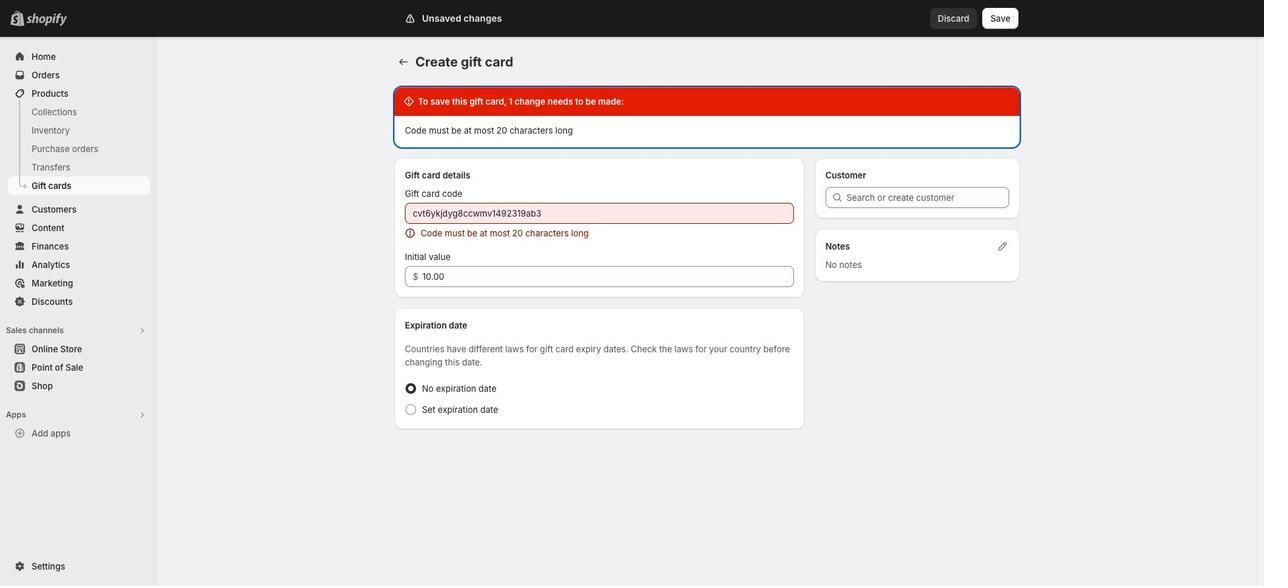 Task type: locate. For each thing, give the bounding box(es) containing it.
Search or create customer text field
[[847, 187, 1010, 208]]

  text field
[[422, 266, 794, 287]]

shopify image
[[29, 13, 70, 26]]

None text field
[[405, 203, 794, 224]]



Task type: vqa. For each thing, say whether or not it's contained in the screenshot.
SEARCH COUNTRIES text box
no



